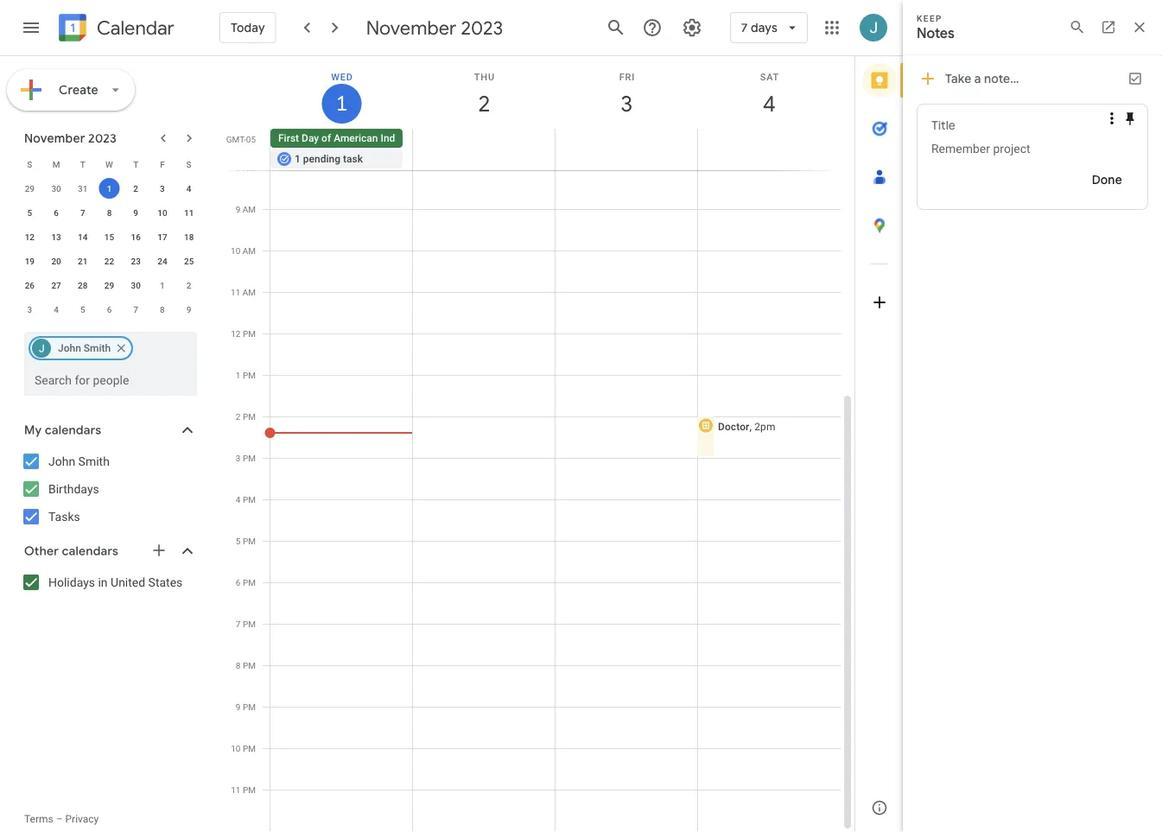 Task type: locate. For each thing, give the bounding box(es) containing it.
7 left 'days'
[[742, 20, 748, 35]]

row down w
[[16, 176, 202, 201]]

john smith, selected option
[[29, 335, 133, 362]]

9 am
[[236, 204, 256, 214]]

pm down 6 pm
[[243, 619, 256, 629]]

5 up 6 pm
[[236, 536, 241, 546]]

holidays in united states
[[48, 575, 183, 590]]

1 vertical spatial 5
[[80, 304, 85, 315]]

t up october 31 'element'
[[80, 159, 85, 169]]

pm for 1 pm
[[243, 370, 256, 380]]

row containing s
[[16, 152, 202, 176]]

am up 12 pm
[[243, 287, 256, 297]]

0 horizontal spatial 30
[[51, 183, 61, 194]]

1 horizontal spatial 5
[[80, 304, 85, 315]]

9 down december 2 element
[[187, 304, 191, 315]]

25 element
[[179, 251, 199, 271]]

2 pm from the top
[[243, 370, 256, 380]]

pm up 7 pm
[[243, 577, 256, 588]]

0 vertical spatial 10
[[158, 207, 167, 218]]

2 horizontal spatial 5
[[236, 536, 241, 546]]

1
[[335, 90, 347, 117], [295, 153, 301, 165], [107, 183, 112, 194], [160, 280, 165, 290], [236, 370, 241, 380]]

john
[[48, 454, 75, 469]]

1 am from the top
[[243, 163, 256, 173]]

row group
[[16, 176, 202, 322]]

december 3 element
[[19, 299, 40, 320]]

None search field
[[0, 325, 214, 396]]

december 1 element
[[152, 275, 173, 296]]

10 for 10
[[158, 207, 167, 218]]

26
[[25, 280, 35, 290]]

privacy
[[65, 813, 99, 826]]

2 s from the left
[[186, 159, 192, 169]]

row down 3 link on the top
[[263, 129, 855, 170]]

2 vertical spatial 5
[[236, 536, 241, 546]]

november
[[366, 16, 457, 40], [24, 131, 85, 146]]

8 am
[[236, 163, 256, 173]]

3 up 4 pm
[[236, 453, 241, 463]]

0 horizontal spatial t
[[80, 159, 85, 169]]

10 up 11 pm at the left of the page
[[231, 743, 241, 754]]

pm up 4 pm
[[243, 453, 256, 463]]

10
[[158, 207, 167, 218], [231, 246, 241, 256], [231, 743, 241, 754]]

7 pm from the top
[[243, 577, 256, 588]]

0 horizontal spatial 2023
[[88, 131, 117, 146]]

2 down 25 element
[[187, 280, 191, 290]]

0 vertical spatial 30
[[51, 183, 61, 194]]

1 inside cell
[[107, 183, 112, 194]]

day
[[302, 132, 319, 144]]

am for 8 am
[[243, 163, 256, 173]]

2 vertical spatial 6
[[236, 577, 241, 588]]

s up october 29 element
[[27, 159, 32, 169]]

3 am from the top
[[243, 246, 256, 256]]

2 am from the top
[[243, 204, 256, 214]]

0 horizontal spatial 6
[[54, 207, 59, 218]]

0 horizontal spatial 29
[[25, 183, 35, 194]]

gmt-05
[[226, 134, 256, 144]]

8 pm from the top
[[243, 619, 256, 629]]

0 horizontal spatial november 2023
[[24, 131, 117, 146]]

7 pm
[[236, 619, 256, 629]]

row containing first day of american indian heritage month
[[263, 129, 855, 170]]

row up 29 element
[[16, 249, 202, 273]]

row down '1, today' element
[[16, 201, 202, 225]]

29 inside 29 element
[[104, 280, 114, 290]]

1 horizontal spatial 29
[[104, 280, 114, 290]]

11 down "10 am"
[[231, 287, 241, 297]]

0 horizontal spatial s
[[27, 159, 32, 169]]

s right f on the left top of page
[[186, 159, 192, 169]]

9
[[236, 204, 241, 214], [133, 207, 138, 218], [187, 304, 191, 315], [236, 702, 241, 712]]

12 inside november 2023 grid
[[25, 232, 35, 242]]

november 2023 up thu
[[366, 16, 503, 40]]

am for 9 am
[[243, 204, 256, 214]]

0 horizontal spatial 5
[[27, 207, 32, 218]]

10 element
[[152, 202, 173, 223]]

grid containing 2
[[221, 56, 855, 833]]

pm for 5 pm
[[243, 536, 256, 546]]

0 horizontal spatial 12
[[25, 232, 35, 242]]

22
[[104, 256, 114, 266]]

8 for 8 am
[[236, 163, 241, 173]]

my calendars list
[[3, 448, 214, 531]]

grid
[[221, 56, 855, 833]]

1 for december 1 element on the left top of the page
[[160, 280, 165, 290]]

0 vertical spatial november 2023
[[366, 16, 503, 40]]

month
[[454, 132, 484, 144]]

5 pm from the top
[[243, 494, 256, 505]]

9 pm
[[236, 702, 256, 712]]

11 element
[[179, 202, 199, 223]]

7 inside popup button
[[742, 20, 748, 35]]

8 down gmt-
[[236, 163, 241, 173]]

1 down first
[[295, 153, 301, 165]]

11 down "10 pm"
[[231, 785, 241, 795]]

october 29 element
[[19, 178, 40, 199]]

8 for the "december 8" 'element'
[[160, 304, 165, 315]]

1 horizontal spatial 6
[[107, 304, 112, 315]]

4
[[763, 89, 775, 118], [187, 183, 191, 194], [54, 304, 59, 315], [236, 494, 241, 505]]

6 for december 6 element
[[107, 304, 112, 315]]

2023 up w
[[88, 131, 117, 146]]

1 horizontal spatial 30
[[131, 280, 141, 290]]

4 down sat on the right of page
[[763, 89, 775, 118]]

1 cell from the left
[[271, 129, 484, 170]]

7 up 8 pm
[[236, 619, 241, 629]]

am down 05
[[243, 163, 256, 173]]

t left f on the left top of page
[[133, 159, 139, 169]]

1 horizontal spatial november
[[366, 16, 457, 40]]

7 down 30 element
[[133, 304, 138, 315]]

0 vertical spatial 11
[[184, 207, 194, 218]]

29 left october 30 element
[[25, 183, 35, 194]]

2 inside the thu 2
[[477, 89, 490, 118]]

1 vertical spatial november
[[24, 131, 85, 146]]

w
[[106, 159, 113, 169]]

8 down 7 pm
[[236, 660, 241, 671]]

29 for october 29 element
[[25, 183, 35, 194]]

pm down 4 pm
[[243, 536, 256, 546]]

other calendars
[[24, 544, 119, 559]]

3 down 26 element
[[27, 304, 32, 315]]

am down 9 am
[[243, 246, 256, 256]]

2 pm
[[236, 412, 256, 422]]

december 8 element
[[152, 299, 173, 320]]

2 t from the left
[[133, 159, 139, 169]]

0 vertical spatial calendars
[[45, 423, 101, 438]]

6
[[54, 207, 59, 218], [107, 304, 112, 315], [236, 577, 241, 588]]

1 horizontal spatial november 2023
[[366, 16, 503, 40]]

pm down 7 pm
[[243, 660, 256, 671]]

12 pm from the top
[[243, 785, 256, 795]]

pm up 2 pm
[[243, 370, 256, 380]]

12 element
[[19, 226, 40, 247]]

november 2023
[[366, 16, 503, 40], [24, 131, 117, 146]]

1 vertical spatial 12
[[231, 329, 241, 339]]

row
[[263, 129, 855, 170], [16, 152, 202, 176], [16, 176, 202, 201], [16, 201, 202, 225], [16, 225, 202, 249], [16, 249, 202, 273], [16, 273, 202, 297], [16, 297, 202, 322]]

tab list
[[856, 56, 904, 784]]

0 vertical spatial 5
[[27, 207, 32, 218]]

calendars up in
[[62, 544, 119, 559]]

november 2023 up m
[[24, 131, 117, 146]]

5 down the 28 'element'
[[80, 304, 85, 315]]

row containing 29
[[16, 176, 202, 201]]

december 9 element
[[179, 299, 199, 320]]

pm down "10 pm"
[[243, 785, 256, 795]]

t
[[80, 159, 85, 169], [133, 159, 139, 169]]

5 down october 29 element
[[27, 207, 32, 218]]

11 inside november 2023 grid
[[184, 207, 194, 218]]

1 vertical spatial 6
[[107, 304, 112, 315]]

6 pm
[[236, 577, 256, 588]]

4 am from the top
[[243, 287, 256, 297]]

29 for 29 element
[[104, 280, 114, 290]]

calendars for other calendars
[[62, 544, 119, 559]]

5
[[27, 207, 32, 218], [80, 304, 85, 315], [236, 536, 241, 546]]

15 element
[[99, 226, 120, 247]]

pm for 2 pm
[[243, 412, 256, 422]]

row up 22 element
[[16, 225, 202, 249]]

0 vertical spatial 12
[[25, 232, 35, 242]]

3 cell from the left
[[555, 129, 698, 170]]

pm for 7 pm
[[243, 619, 256, 629]]

10 pm from the top
[[243, 702, 256, 712]]

1 for 1 pending task
[[295, 153, 301, 165]]

4 link
[[750, 84, 790, 124]]

19 element
[[19, 251, 40, 271]]

10 up "17"
[[158, 207, 167, 218]]

11 pm
[[231, 785, 256, 795]]

0 vertical spatial november
[[366, 16, 457, 40]]

row up '1, today' element
[[16, 152, 202, 176]]

1 down w
[[107, 183, 112, 194]]

2 vertical spatial 10
[[231, 743, 241, 754]]

27
[[51, 280, 61, 290]]

tasks
[[48, 510, 80, 524]]

2 cell from the left
[[413, 129, 555, 170]]

am for 10 am
[[243, 246, 256, 256]]

2 horizontal spatial 6
[[236, 577, 241, 588]]

settings menu image
[[682, 17, 703, 38]]

of
[[322, 132, 331, 144]]

1 vertical spatial 29
[[104, 280, 114, 290]]

pm for 8 pm
[[243, 660, 256, 671]]

28
[[78, 280, 88, 290]]

11 up 18
[[184, 207, 194, 218]]

1 pending task button
[[271, 150, 403, 169]]

0 vertical spatial 29
[[25, 183, 35, 194]]

6 down 29 element
[[107, 304, 112, 315]]

3 pm
[[236, 453, 256, 463]]

gmt-
[[226, 134, 246, 144]]

calendars inside dropdown button
[[45, 423, 101, 438]]

9 for 9 pm
[[236, 702, 241, 712]]

0 horizontal spatial november
[[24, 131, 85, 146]]

2023
[[461, 16, 503, 40], [88, 131, 117, 146]]

1 vertical spatial 11
[[231, 287, 241, 297]]

7 for 7 days
[[742, 20, 748, 35]]

9 pm from the top
[[243, 660, 256, 671]]

calendars up john smith
[[45, 423, 101, 438]]

side panel section
[[855, 56, 904, 833]]

9 up "10 am"
[[236, 204, 241, 214]]

add other calendars image
[[150, 542, 168, 559]]

1 vertical spatial 30
[[131, 280, 141, 290]]

calendar
[[97, 16, 175, 40]]

7 for 7 pm
[[236, 619, 241, 629]]

pm down 9 pm
[[243, 743, 256, 754]]

october 31 element
[[72, 178, 93, 199]]

6 up 7 pm
[[236, 577, 241, 588]]

3 down fri
[[620, 89, 632, 118]]

2023 up thu
[[461, 16, 503, 40]]

10 up 11 am
[[231, 246, 241, 256]]

11 pm from the top
[[243, 743, 256, 754]]

1 down 12 pm
[[236, 370, 241, 380]]

29 down 22
[[104, 280, 114, 290]]

united
[[111, 575, 145, 590]]

30 down m
[[51, 183, 61, 194]]

11 am
[[231, 287, 256, 297]]

29 element
[[99, 275, 120, 296]]

cell
[[271, 129, 484, 170], [413, 129, 555, 170], [555, 129, 698, 170], [698, 129, 840, 170]]

am
[[243, 163, 256, 173], [243, 204, 256, 214], [243, 246, 256, 256], [243, 287, 256, 297]]

pm down 3 pm
[[243, 494, 256, 505]]

pm down 1 pm
[[243, 412, 256, 422]]

1 pending task
[[295, 153, 363, 165]]

21
[[78, 256, 88, 266]]

1 link
[[322, 84, 362, 124]]

1 down 24 element
[[160, 280, 165, 290]]

october 30 element
[[46, 178, 67, 199]]

7
[[742, 20, 748, 35], [80, 207, 85, 218], [133, 304, 138, 315], [236, 619, 241, 629]]

1 inside wed 1
[[335, 90, 347, 117]]

13 element
[[46, 226, 67, 247]]

0 vertical spatial 6
[[54, 207, 59, 218]]

row up december 6 element
[[16, 273, 202, 297]]

29 inside october 29 element
[[25, 183, 35, 194]]

am for 11 am
[[243, 287, 256, 297]]

2 vertical spatial 11
[[231, 785, 241, 795]]

16 element
[[126, 226, 146, 247]]

21 element
[[72, 251, 93, 271]]

8 down december 1 element on the left top of the page
[[160, 304, 165, 315]]

smith
[[78, 454, 110, 469]]

3 pm from the top
[[243, 412, 256, 422]]

3 link
[[607, 84, 647, 124]]

8 inside 'element'
[[160, 304, 165, 315]]

1 horizontal spatial 12
[[231, 329, 241, 339]]

7 up '14' element
[[80, 207, 85, 218]]

pm down 8 pm
[[243, 702, 256, 712]]

11 for 11 pm
[[231, 785, 241, 795]]

12
[[25, 232, 35, 242], [231, 329, 241, 339]]

12 up the 19
[[25, 232, 35, 242]]

30 down 23
[[131, 280, 141, 290]]

6 down october 30 element
[[54, 207, 59, 218]]

9 up "10 pm"
[[236, 702, 241, 712]]

calendars
[[45, 423, 101, 438], [62, 544, 119, 559]]

1 pm from the top
[[243, 329, 256, 339]]

2 down thu
[[477, 89, 490, 118]]

5 pm
[[236, 536, 256, 546]]

9 for 9 am
[[236, 204, 241, 214]]

30 for october 30 element
[[51, 183, 61, 194]]

1 vertical spatial calendars
[[62, 544, 119, 559]]

1 vertical spatial november 2023
[[24, 131, 117, 146]]

terms
[[24, 813, 53, 826]]

3
[[620, 89, 632, 118], [160, 183, 165, 194], [27, 304, 32, 315], [236, 453, 241, 463]]

13
[[51, 232, 61, 242]]

support image
[[642, 17, 663, 38]]

12 down 11 am
[[231, 329, 241, 339]]

am down 8 am
[[243, 204, 256, 214]]

1 down wed at the left of the page
[[335, 90, 347, 117]]

1, today element
[[99, 178, 120, 199]]

8 pm
[[236, 660, 256, 671]]

1 horizontal spatial t
[[133, 159, 139, 169]]

pm
[[243, 329, 256, 339], [243, 370, 256, 380], [243, 412, 256, 422], [243, 453, 256, 463], [243, 494, 256, 505], [243, 536, 256, 546], [243, 577, 256, 588], [243, 619, 256, 629], [243, 660, 256, 671], [243, 702, 256, 712], [243, 743, 256, 754], [243, 785, 256, 795]]

10 inside november 2023 grid
[[158, 207, 167, 218]]

pm up 1 pm
[[243, 329, 256, 339]]

11
[[184, 207, 194, 218], [231, 287, 241, 297], [231, 785, 241, 795]]

1 vertical spatial 10
[[231, 246, 241, 256]]

calendar element
[[55, 10, 175, 48]]

6 pm from the top
[[243, 536, 256, 546]]

27 element
[[46, 275, 67, 296]]

calendars inside dropdown button
[[62, 544, 119, 559]]

4 pm
[[236, 494, 256, 505]]

1 horizontal spatial 2023
[[461, 16, 503, 40]]

1 inside button
[[295, 153, 301, 165]]

4 pm from the top
[[243, 453, 256, 463]]

pm for 3 pm
[[243, 453, 256, 463]]

6 for 6 pm
[[236, 577, 241, 588]]

1 horizontal spatial s
[[186, 159, 192, 169]]

row down 29 element
[[16, 297, 202, 322]]

16
[[131, 232, 141, 242]]

26 element
[[19, 275, 40, 296]]



Task type: describe. For each thing, give the bounding box(es) containing it.
12 for 12
[[25, 232, 35, 242]]

1 s from the left
[[27, 159, 32, 169]]

other calendars button
[[3, 538, 214, 565]]

pm for 11 pm
[[243, 785, 256, 795]]

2 right 1 cell
[[133, 183, 138, 194]]

birthdays
[[48, 482, 99, 496]]

pm for 4 pm
[[243, 494, 256, 505]]

9 for december 9 element
[[187, 304, 191, 315]]

sat
[[760, 71, 780, 82]]

holidays
[[48, 575, 95, 590]]

4 inside sat 4
[[763, 89, 775, 118]]

31
[[78, 183, 88, 194]]

wed 1
[[331, 71, 353, 117]]

terms – privacy
[[24, 813, 99, 826]]

12 for 12 pm
[[231, 329, 241, 339]]

1 cell
[[96, 176, 123, 201]]

1 vertical spatial 2023
[[88, 131, 117, 146]]

today
[[231, 20, 265, 35]]

john smith
[[48, 454, 110, 469]]

december 4 element
[[46, 299, 67, 320]]

22 element
[[99, 251, 120, 271]]

today button
[[220, 7, 276, 48]]

fri
[[620, 71, 635, 82]]

1 pm
[[236, 370, 256, 380]]

2 down 1 pm
[[236, 412, 241, 422]]

0 vertical spatial 2023
[[461, 16, 503, 40]]

20
[[51, 256, 61, 266]]

1 t from the left
[[80, 159, 85, 169]]

Search for people text field
[[35, 365, 187, 396]]

30 for 30 element
[[131, 280, 141, 290]]

19
[[25, 256, 35, 266]]

1 for '1, today' element
[[107, 183, 112, 194]]

18
[[184, 232, 194, 242]]

12 pm
[[231, 329, 256, 339]]

15
[[104, 232, 114, 242]]

row group containing 29
[[16, 176, 202, 322]]

december 7 element
[[126, 299, 146, 320]]

11 for 11 am
[[231, 287, 241, 297]]

first
[[278, 132, 299, 144]]

14 element
[[72, 226, 93, 247]]

task
[[343, 153, 363, 165]]

sat 4
[[760, 71, 780, 118]]

,
[[750, 421, 752, 433]]

december 2 element
[[179, 275, 199, 296]]

30 element
[[126, 275, 146, 296]]

indian
[[381, 132, 409, 144]]

row containing 19
[[16, 249, 202, 273]]

10 pm
[[231, 743, 256, 754]]

november 2023 grid
[[16, 152, 202, 322]]

my calendars
[[24, 423, 101, 438]]

thu 2
[[474, 71, 495, 118]]

4 down 27 element on the top of the page
[[54, 304, 59, 315]]

9 up 16 element
[[133, 207, 138, 218]]

f
[[160, 159, 165, 169]]

states
[[148, 575, 183, 590]]

terms link
[[24, 813, 53, 826]]

25
[[184, 256, 194, 266]]

pm for 6 pm
[[243, 577, 256, 588]]

create
[[59, 82, 98, 98]]

doctor , 2pm
[[718, 421, 776, 433]]

my calendars button
[[3, 417, 214, 444]]

7 days
[[742, 20, 778, 35]]

10 for 10 pm
[[231, 743, 241, 754]]

selected people list box
[[24, 332, 197, 365]]

december 5 element
[[72, 299, 93, 320]]

8 up 15 element
[[107, 207, 112, 218]]

11 for 11
[[184, 207, 194, 218]]

23 element
[[126, 251, 146, 271]]

2pm
[[755, 421, 776, 433]]

2 link
[[465, 84, 504, 124]]

first day of american indian heritage month
[[278, 132, 484, 144]]

7 days button
[[730, 7, 808, 48]]

m
[[52, 159, 60, 169]]

17
[[158, 232, 167, 242]]

cell containing first day of american indian heritage month
[[271, 129, 484, 170]]

tab list inside side panel section
[[856, 56, 904, 784]]

create button
[[7, 69, 135, 111]]

row containing 3
[[16, 297, 202, 322]]

wed
[[331, 71, 353, 82]]

row containing 5
[[16, 201, 202, 225]]

thu
[[474, 71, 495, 82]]

american
[[334, 132, 378, 144]]

20 element
[[46, 251, 67, 271]]

23
[[131, 256, 141, 266]]

05
[[246, 134, 256, 144]]

pm for 12 pm
[[243, 329, 256, 339]]

10 am
[[231, 246, 256, 256]]

4 cell from the left
[[698, 129, 840, 170]]

calendars for my calendars
[[45, 423, 101, 438]]

main drawer image
[[21, 17, 41, 38]]

days
[[751, 20, 778, 35]]

calendar heading
[[93, 16, 175, 40]]

5 for the december 5 element
[[80, 304, 85, 315]]

privacy link
[[65, 813, 99, 826]]

heritage
[[412, 132, 452, 144]]

1 for 1 pm
[[236, 370, 241, 380]]

first day of american indian heritage month button
[[271, 129, 484, 148]]

18 element
[[179, 226, 199, 247]]

–
[[56, 813, 63, 826]]

pending
[[303, 153, 341, 165]]

december 6 element
[[99, 299, 120, 320]]

3 down f on the left top of page
[[160, 183, 165, 194]]

8 for 8 pm
[[236, 660, 241, 671]]

pm for 10 pm
[[243, 743, 256, 754]]

pm for 9 pm
[[243, 702, 256, 712]]

28 element
[[72, 275, 93, 296]]

row containing 26
[[16, 273, 202, 297]]

4 up 11 element
[[187, 183, 191, 194]]

my
[[24, 423, 42, 438]]

17 element
[[152, 226, 173, 247]]

10 for 10 am
[[231, 246, 241, 256]]

14
[[78, 232, 88, 242]]

5 for 5 pm
[[236, 536, 241, 546]]

7 for december 7 element
[[133, 304, 138, 315]]

4 down 3 pm
[[236, 494, 241, 505]]

fri 3
[[620, 71, 635, 118]]

other
[[24, 544, 59, 559]]

3 inside fri 3
[[620, 89, 632, 118]]

24 element
[[152, 251, 173, 271]]

in
[[98, 575, 108, 590]]

24
[[158, 256, 167, 266]]

doctor
[[718, 421, 750, 433]]

row containing 12
[[16, 225, 202, 249]]



Task type: vqa. For each thing, say whether or not it's contained in the screenshot.


